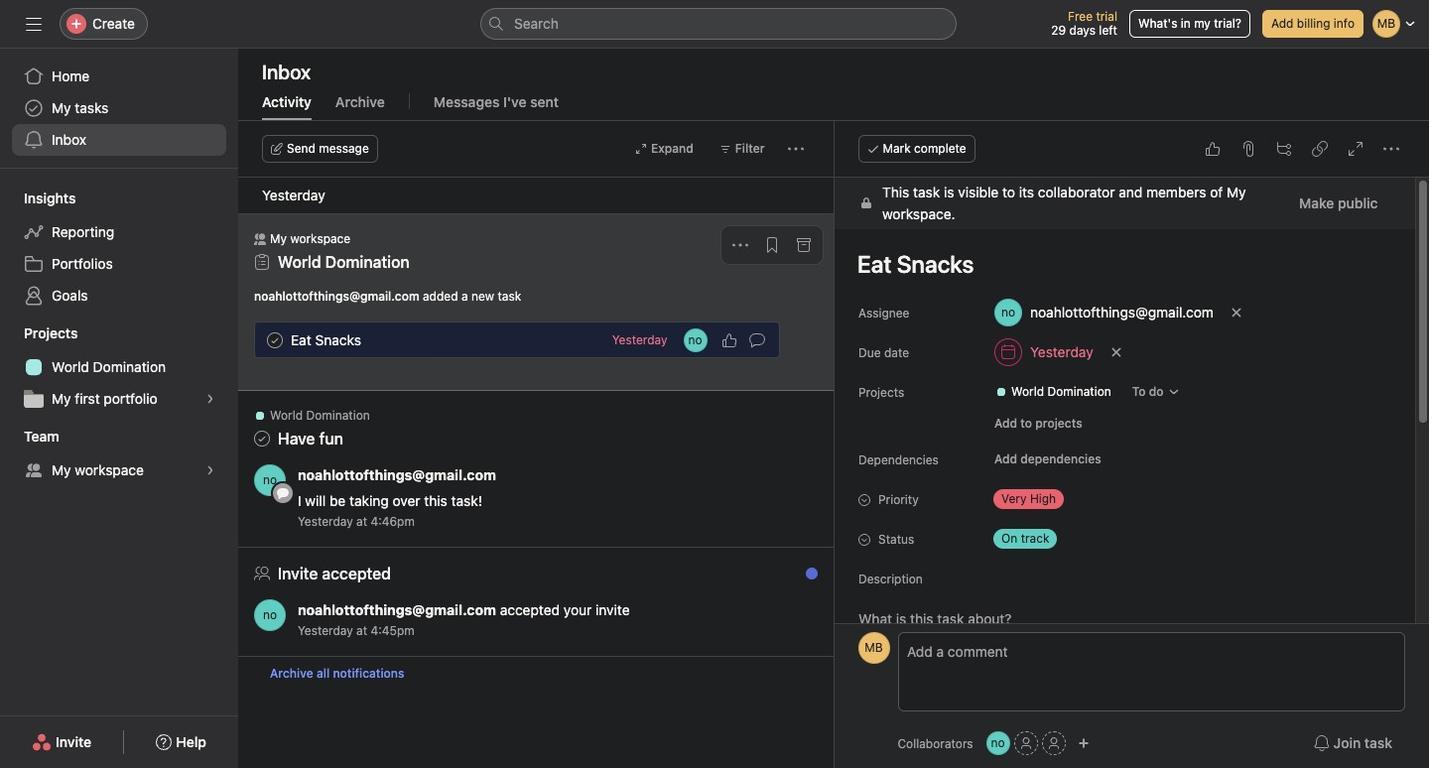 Task type: locate. For each thing, give the bounding box(es) containing it.
what's in my trial?
[[1139, 16, 1242, 31]]

add left projects
[[994, 416, 1017, 431]]

1 horizontal spatial archive
[[335, 93, 385, 110]]

to inside button
[[1020, 416, 1032, 431]]

0 horizontal spatial world domination link
[[12, 351, 226, 383]]

1 horizontal spatial projects
[[858, 385, 904, 400]]

see details, my first portfolio image
[[204, 393, 216, 405]]

my tasks
[[52, 99, 109, 116]]

1 horizontal spatial workspace
[[290, 231, 351, 246]]

archive all image
[[796, 237, 812, 253]]

0 vertical spatial archive
[[335, 93, 385, 110]]

home link
[[12, 61, 226, 92]]

no left 0 likes. click to like this task icon
[[688, 332, 702, 347]]

inbox inside inbox link
[[52, 131, 86, 148]]

messages i've sent
[[434, 93, 559, 110]]

world domination up projects
[[1011, 384, 1111, 399]]

no right the see details, my workspace image
[[263, 473, 277, 487]]

1 horizontal spatial to
[[1020, 416, 1032, 431]]

more actions image
[[788, 141, 804, 157], [732, 237, 748, 253]]

2 vertical spatial add
[[994, 452, 1017, 467]]

no for no button to the left of the i
[[263, 473, 277, 487]]

noahlottofthings@gmail.com for noahlottofthings@gmail.com added a new task
[[254, 289, 420, 304]]

yesterday button
[[985, 335, 1102, 370]]

high
[[1030, 491, 1056, 506]]

task right new
[[498, 289, 521, 304]]

expand
[[651, 141, 694, 156]]

add for add billing info
[[1272, 16, 1294, 31]]

domination up projects
[[1047, 384, 1111, 399]]

portfolio
[[104, 390, 158, 407]]

of
[[1210, 184, 1223, 201]]

no
[[688, 332, 702, 347], [263, 473, 277, 487], [263, 608, 277, 622], [991, 736, 1005, 750]]

29
[[1052, 23, 1066, 38]]

to left projects
[[1020, 416, 1032, 431]]

goals link
[[12, 280, 226, 312]]

world domination up the have fun
[[270, 408, 370, 423]]

task!
[[451, 492, 482, 509]]

my workspace down "team"
[[52, 462, 144, 478]]

my right of
[[1227, 184, 1246, 201]]

on track button
[[985, 525, 1104, 553]]

0 horizontal spatial archive
[[270, 666, 313, 681]]

at
[[356, 514, 367, 529], [356, 623, 367, 638]]

inbox up activity
[[262, 61, 311, 83]]

0 vertical spatial workspace
[[290, 231, 351, 246]]

yesterday up all on the left of page
[[298, 623, 353, 638]]

noahlottofthings@gmail.com up "over"
[[298, 467, 496, 483]]

at inside the noahlottofthings@gmail.com accepted your invite yesterday at 4:45pm
[[356, 623, 367, 638]]

world up first
[[52, 358, 89, 375]]

invite button
[[19, 725, 104, 760]]

main content containing this task is visible to its collaborator and members of my workspace.
[[834, 178, 1415, 768]]

add to projects
[[994, 416, 1082, 431]]

on track
[[1001, 531, 1049, 546]]

new
[[471, 289, 494, 304]]

world domination up my first portfolio on the bottom left of the page
[[52, 358, 166, 375]]

noahlottofthings@gmail.com link up 4:45pm
[[298, 602, 496, 618]]

dependencies
[[1020, 452, 1101, 467]]

0 likes. click to like this task image
[[721, 332, 737, 348]]

very high button
[[985, 485, 1104, 513]]

yesterday down will
[[298, 514, 353, 529]]

noahlottofthings@gmail.com for noahlottofthings@gmail.com i will be taking over this task! yesterday at 4:46pm
[[298, 467, 496, 483]]

world up the add to projects
[[1011, 384, 1044, 399]]

more actions image right filter
[[788, 141, 804, 157]]

no button down invite accepted
[[254, 600, 286, 631]]

no for no button right of "collaborators"
[[991, 736, 1005, 750]]

my workspace
[[270, 231, 351, 246], [52, 462, 144, 478]]

0 vertical spatial inbox
[[262, 61, 311, 83]]

my workspace down send message button
[[270, 231, 351, 246]]

be
[[330, 492, 346, 509]]

copy task link image
[[1312, 141, 1328, 157]]

0 horizontal spatial projects
[[24, 325, 78, 341]]

archive left all on the left of page
[[270, 666, 313, 681]]

1 at from the top
[[356, 514, 367, 529]]

0 horizontal spatial to
[[1002, 184, 1015, 201]]

0 vertical spatial add
[[1272, 16, 1294, 31]]

workspace inside teams element
[[75, 462, 144, 478]]

task right 'join'
[[1365, 735, 1393, 751]]

no button right "collaborators"
[[986, 732, 1010, 755]]

clear due date image
[[1110, 346, 1122, 358]]

goals
[[52, 287, 88, 304]]

eat
[[291, 331, 311, 348]]

at left 4:45pm
[[356, 623, 367, 638]]

all
[[317, 666, 330, 681]]

Task Name text field
[[844, 241, 1391, 287]]

workspace up noahlottofthings@gmail.com added a new task
[[290, 231, 351, 246]]

4:46pm
[[371, 514, 415, 529]]

this task is visible to its collaborator and members of my workspace.
[[882, 184, 1246, 222]]

mb button
[[858, 632, 890, 664]]

taking
[[349, 492, 389, 509]]

make public button
[[1286, 186, 1391, 221]]

yesterday inside the noahlottofthings@gmail.com accepted your invite yesterday at 4:45pm
[[298, 623, 353, 638]]

eat snacks
[[291, 331, 361, 348]]

make public
[[1299, 195, 1378, 211]]

world up the have fun
[[270, 408, 303, 423]]

0 vertical spatial projects
[[24, 325, 78, 341]]

my left tasks
[[52, 99, 71, 116]]

Completed checkbox
[[263, 328, 287, 352]]

my inside projects "element"
[[52, 390, 71, 407]]

noahlottofthings@gmail.com link up "over"
[[298, 467, 496, 483]]

my for my first portfolio link
[[52, 390, 71, 407]]

main content inside eat snacks dialog
[[834, 178, 1415, 768]]

1 vertical spatial my workspace
[[52, 462, 144, 478]]

0 vertical spatial noahlottofthings@gmail.com link
[[298, 467, 496, 483]]

main content
[[834, 178, 1415, 768]]

0 vertical spatial at
[[356, 514, 367, 529]]

filter
[[735, 141, 765, 156]]

home
[[52, 68, 90, 84]]

insights
[[24, 190, 76, 206]]

1 vertical spatial workspace
[[75, 462, 144, 478]]

see details, my workspace image
[[204, 465, 216, 476]]

more actions image left 'add to bookmarks' icon
[[732, 237, 748, 253]]

0 vertical spatial more actions image
[[788, 141, 804, 157]]

trial?
[[1214, 16, 1242, 31]]

noahlottofthings@gmail.com up clear due date icon
[[1030, 304, 1214, 321]]

1 noahlottofthings@gmail.com link from the top
[[298, 467, 496, 483]]

2 at from the top
[[356, 623, 367, 638]]

status
[[878, 532, 914, 547]]

add dependencies button
[[985, 446, 1110, 474]]

help
[[176, 734, 206, 750]]

my inside teams element
[[52, 462, 71, 478]]

noahlottofthings@gmail.com for noahlottofthings@gmail.com accepted your invite yesterday at 4:45pm
[[298, 602, 496, 618]]

0 vertical spatial to
[[1002, 184, 1015, 201]]

noahlottofthings@gmail.com inside the noahlottofthings@gmail.com accepted your invite yesterday at 4:45pm
[[298, 602, 496, 618]]

0 horizontal spatial task
[[498, 289, 521, 304]]

in
[[1181, 16, 1191, 31]]

no up archive all notifications
[[263, 608, 277, 622]]

on
[[1001, 531, 1017, 546]]

no for no button to the left of 0 likes. click to like this task icon
[[688, 332, 702, 347]]

0 likes. click to like this task image
[[1205, 141, 1221, 157]]

its
[[1019, 184, 1034, 201]]

workspace down my first portfolio on the bottom left of the page
[[75, 462, 144, 478]]

projects
[[24, 325, 78, 341], [858, 385, 904, 400]]

eat snacks dialog
[[834, 121, 1429, 768]]

mb
[[865, 640, 883, 655]]

world
[[278, 253, 321, 271], [52, 358, 89, 375], [1011, 384, 1044, 399], [270, 408, 303, 423]]

due
[[858, 345, 881, 360]]

world domination link up projects
[[987, 382, 1119, 402]]

assignee
[[858, 306, 909, 321]]

create
[[92, 15, 135, 32]]

my
[[52, 99, 71, 116], [1227, 184, 1246, 201], [270, 231, 287, 246], [52, 390, 71, 407], [52, 462, 71, 478]]

domination inside projects "element"
[[93, 358, 166, 375]]

1 vertical spatial more actions image
[[732, 237, 748, 253]]

archive all notifications
[[270, 666, 404, 681]]

add up very
[[994, 452, 1017, 467]]

description
[[858, 572, 923, 587]]

to left its
[[1002, 184, 1015, 201]]

no button left 0 likes. click to like this task icon
[[683, 328, 707, 352]]

info
[[1334, 16, 1355, 31]]

world up eat
[[278, 253, 321, 271]]

workspace
[[290, 231, 351, 246], [75, 462, 144, 478]]

world domination inside eat snacks dialog
[[1011, 384, 1111, 399]]

hide sidebar image
[[26, 16, 42, 32]]

world domination link inside eat snacks dialog
[[987, 382, 1119, 402]]

1 horizontal spatial more actions image
[[788, 141, 804, 157]]

add
[[1272, 16, 1294, 31], [994, 416, 1017, 431], [994, 452, 1017, 467]]

projects element
[[0, 316, 238, 419]]

added
[[423, 289, 458, 304]]

1 horizontal spatial my workspace
[[270, 231, 351, 246]]

1 horizontal spatial task
[[913, 184, 940, 201]]

0 horizontal spatial my workspace
[[52, 462, 144, 478]]

my for my tasks link
[[52, 99, 71, 116]]

2 horizontal spatial world domination link
[[987, 382, 1119, 402]]

0 vertical spatial task
[[913, 184, 940, 201]]

my first portfolio
[[52, 390, 158, 407]]

world inside eat snacks dialog
[[1011, 384, 1044, 399]]

domination up the portfolio
[[93, 358, 166, 375]]

add for add dependencies
[[994, 452, 1017, 467]]

at down taking
[[356, 514, 367, 529]]

expand button
[[626, 135, 703, 163]]

1 vertical spatial projects
[[858, 385, 904, 400]]

noahlottofthings@gmail.com inside dropdown button
[[1030, 304, 1214, 321]]

projects down due date
[[858, 385, 904, 400]]

2 vertical spatial task
[[1365, 735, 1393, 751]]

my down send
[[270, 231, 287, 246]]

inbox down my tasks at the left
[[52, 131, 86, 148]]

team button
[[0, 427, 59, 447]]

1 horizontal spatial world domination link
[[278, 253, 410, 271]]

collaborators
[[898, 736, 973, 751]]

1 vertical spatial inbox
[[52, 131, 86, 148]]

world domination
[[278, 253, 410, 271], [52, 358, 166, 375], [1011, 384, 1111, 399], [270, 408, 370, 423]]

portfolios
[[52, 255, 113, 272]]

1 vertical spatial at
[[356, 623, 367, 638]]

have fun
[[278, 430, 343, 448]]

1 vertical spatial archive
[[270, 666, 313, 681]]

archive inside button
[[270, 666, 313, 681]]

to
[[1132, 384, 1146, 399]]

1 vertical spatial to
[[1020, 416, 1032, 431]]

noahlottofthings@gmail.com up 4:45pm
[[298, 602, 496, 618]]

projects down goals
[[24, 325, 78, 341]]

task left is
[[913, 184, 940, 201]]

noahlottofthings@gmail.com accepted your invite yesterday at 4:45pm
[[298, 602, 630, 638]]

1 vertical spatial add
[[994, 416, 1017, 431]]

2 noahlottofthings@gmail.com link from the top
[[298, 602, 496, 618]]

no right "collaborators"
[[991, 736, 1005, 750]]

my down "team"
[[52, 462, 71, 478]]

portfolios link
[[12, 248, 226, 280]]

add billing info
[[1272, 16, 1355, 31]]

1 vertical spatial noahlottofthings@gmail.com link
[[298, 602, 496, 618]]

1 vertical spatial task
[[498, 289, 521, 304]]

add left billing
[[1272, 16, 1294, 31]]

noahlottofthings@gmail.com link
[[298, 467, 496, 483], [298, 602, 496, 618]]

my left first
[[52, 390, 71, 407]]

no button left the i
[[254, 465, 286, 496]]

my inside global element
[[52, 99, 71, 116]]

world domination link up the portfolio
[[12, 351, 226, 383]]

world domination up noahlottofthings@gmail.com added a new task
[[278, 253, 410, 271]]

reporting link
[[12, 216, 226, 248]]

noahlottofthings@gmail.com up snacks
[[254, 289, 420, 304]]

archive up message
[[335, 93, 385, 110]]

0 horizontal spatial workspace
[[75, 462, 144, 478]]

2 horizontal spatial task
[[1365, 735, 1393, 751]]

team
[[24, 428, 59, 445]]

yesterday left clear due date icon
[[1030, 343, 1093, 360]]

noahlottofthings@gmail.com link for invite accepted
[[298, 602, 496, 618]]

no inside eat snacks dialog
[[991, 736, 1005, 750]]

noahlottofthings@gmail.com button
[[985, 295, 1222, 331]]

task inside button
[[1365, 735, 1393, 751]]

0 horizontal spatial inbox
[[52, 131, 86, 148]]

domination up the have fun
[[306, 408, 370, 423]]

task inside this task is visible to its collaborator and members of my workspace.
[[913, 184, 940, 201]]

to
[[1002, 184, 1015, 201], [1020, 416, 1032, 431]]

archive all notifications button
[[238, 657, 833, 691]]

world domination link up noahlottofthings@gmail.com added a new task
[[278, 253, 410, 271]]



Task type: describe. For each thing, give the bounding box(es) containing it.
my for my workspace link
[[52, 462, 71, 478]]

0 vertical spatial my workspace
[[270, 231, 351, 246]]

archive notification image
[[796, 571, 812, 587]]

teams element
[[0, 419, 238, 490]]

very
[[1001, 491, 1026, 506]]

very high
[[1001, 491, 1056, 506]]

collaborator
[[1038, 184, 1115, 201]]

tasks
[[75, 99, 109, 116]]

mark
[[883, 141, 911, 156]]

my workspace inside my workspace link
[[52, 462, 144, 478]]

is
[[944, 184, 954, 201]]

over
[[393, 492, 420, 509]]

add dependencies
[[994, 452, 1101, 467]]

due date
[[858, 345, 909, 360]]

invite
[[596, 602, 630, 618]]

completed image
[[263, 328, 287, 352]]

this
[[882, 184, 909, 201]]

yesterday inside dropdown button
[[1030, 343, 1093, 360]]

4:45pm
[[371, 623, 415, 638]]

reporting
[[52, 223, 114, 240]]

complete
[[914, 141, 967, 156]]

add to projects button
[[985, 410, 1091, 438]]

to do
[[1132, 384, 1163, 399]]

more actions for this task image
[[1384, 141, 1400, 157]]

domination inside eat snacks dialog
[[1047, 384, 1111, 399]]

projects inside eat snacks dialog
[[858, 385, 904, 400]]

what's
[[1139, 16, 1178, 31]]

workspace.
[[882, 205, 955, 222]]

track
[[1021, 531, 1049, 546]]

make
[[1299, 195, 1334, 211]]

0 comments image
[[749, 332, 765, 348]]

free trial 29 days left
[[1052, 9, 1118, 38]]

task for join
[[1365, 735, 1393, 751]]

projects button
[[0, 324, 78, 343]]

archive for archive
[[335, 93, 385, 110]]

world domination inside projects "element"
[[52, 358, 166, 375]]

add for add to projects
[[994, 416, 1017, 431]]

trial
[[1096, 9, 1118, 24]]

yesterday down send
[[262, 187, 325, 203]]

join task button
[[1301, 726, 1406, 761]]

will
[[305, 492, 326, 509]]

at inside noahlottofthings@gmail.com i will be taking over this task! yesterday at 4:46pm
[[356, 514, 367, 529]]

date
[[884, 345, 909, 360]]

projects inside dropdown button
[[24, 325, 78, 341]]

send message
[[287, 141, 369, 156]]

global element
[[0, 49, 238, 168]]

noahlottofthings@gmail.com for noahlottofthings@gmail.com
[[1030, 304, 1214, 321]]

domination up noahlottofthings@gmail.com added a new task
[[325, 253, 410, 271]]

your
[[564, 602, 592, 618]]

world inside projects "element"
[[52, 358, 89, 375]]

send message button
[[262, 135, 378, 163]]

left
[[1099, 23, 1118, 38]]

what's in my trial? button
[[1130, 10, 1251, 38]]

attachments: add a file to this task, eat snacks image
[[1241, 141, 1257, 157]]

my workspace link
[[12, 455, 226, 486]]

noahlottofthings@gmail.com added a new task
[[254, 289, 521, 304]]

0 horizontal spatial more actions image
[[732, 237, 748, 253]]

help button
[[143, 725, 219, 760]]

i
[[298, 492, 301, 509]]

dependencies
[[858, 453, 938, 468]]

add subtask image
[[1277, 141, 1292, 157]]

add or remove collaborators image
[[1078, 738, 1090, 749]]

no for no button underneath invite accepted
[[263, 608, 277, 622]]

full screen image
[[1348, 141, 1364, 157]]

join
[[1334, 735, 1361, 751]]

search list box
[[480, 8, 957, 40]]

free
[[1068, 9, 1093, 24]]

create button
[[60, 8, 148, 40]]

1 horizontal spatial inbox
[[262, 61, 311, 83]]

my
[[1194, 16, 1211, 31]]

do
[[1149, 384, 1163, 399]]

join task
[[1334, 735, 1393, 751]]

and
[[1118, 184, 1142, 201]]

noahlottofthings@gmail.com i will be taking over this task! yesterday at 4:46pm
[[298, 467, 496, 529]]

sent
[[530, 93, 559, 110]]

invite accepted
[[278, 565, 391, 583]]

insights element
[[0, 181, 238, 316]]

projects
[[1035, 416, 1082, 431]]

first
[[75, 390, 100, 407]]

yesterday left 0 likes. click to like this task icon
[[612, 333, 668, 347]]

world domination link inside projects "element"
[[12, 351, 226, 383]]

activity link
[[262, 93, 312, 120]]

add to bookmarks image
[[764, 237, 780, 253]]

remove assignee image
[[1230, 307, 1242, 319]]

to inside this task is visible to its collaborator and members of my workspace.
[[1002, 184, 1015, 201]]

my first portfolio link
[[12, 383, 226, 415]]

noahlottofthings@gmail.com link for world domination
[[298, 467, 496, 483]]

send
[[287, 141, 316, 156]]

members
[[1146, 184, 1206, 201]]

a
[[462, 289, 468, 304]]

activity
[[262, 93, 312, 110]]

archive for archive all notifications
[[270, 666, 313, 681]]

i've
[[503, 93, 527, 110]]

snacks
[[315, 331, 361, 348]]

archive link
[[335, 93, 385, 120]]

yesterday inside noahlottofthings@gmail.com i will be taking over this task! yesterday at 4:46pm
[[298, 514, 353, 529]]

days
[[1070, 23, 1096, 38]]

messages
[[434, 93, 500, 110]]

search button
[[480, 8, 957, 40]]

message
[[319, 141, 369, 156]]

this
[[424, 492, 448, 509]]

invite
[[56, 734, 91, 750]]

my inside this task is visible to its collaborator and members of my workspace.
[[1227, 184, 1246, 201]]

task for this
[[913, 184, 940, 201]]

search
[[514, 15, 559, 32]]

priority
[[878, 492, 918, 507]]



Task type: vqa. For each thing, say whether or not it's contained in the screenshot.
no BUTTON left of 0 likes. Click to like this task image no
yes



